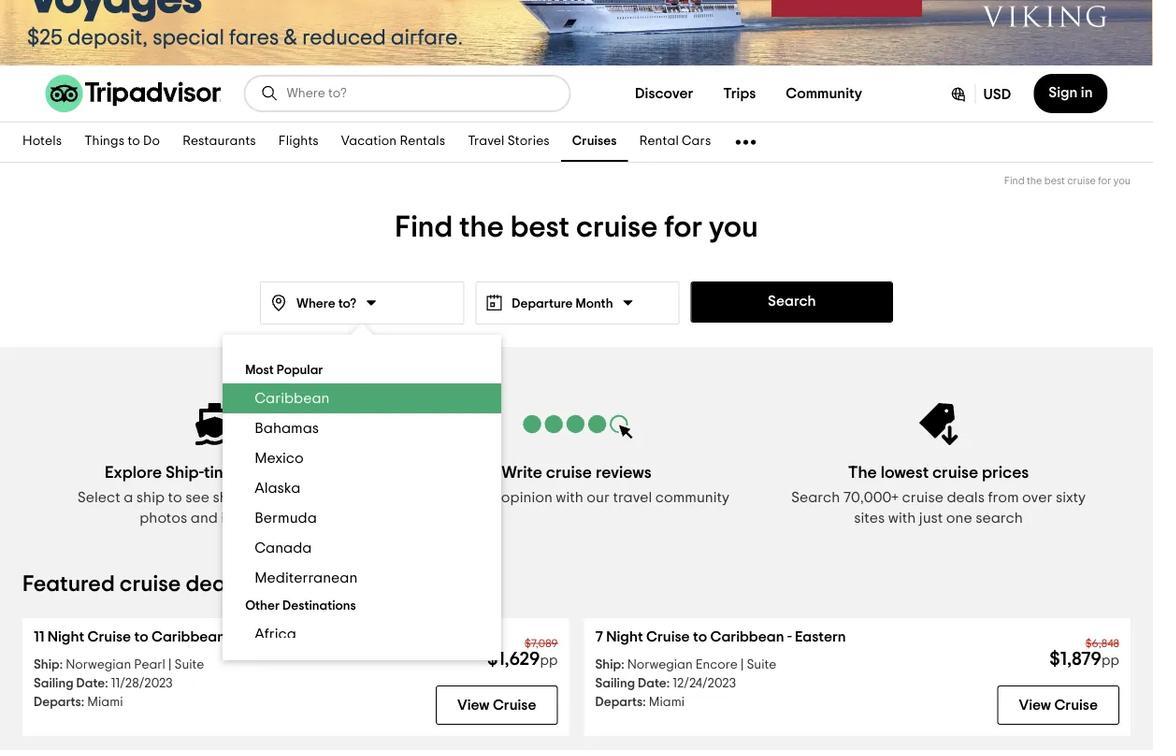 Task type: describe. For each thing, give the bounding box(es) containing it.
: for $1,629
[[60, 659, 63, 672]]

11 night cruise to caribbean - all
[[34, 630, 253, 645]]

view cruise for $1,629
[[458, 698, 537, 713]]

1 horizontal spatial find the best cruise for you
[[1005, 176, 1131, 186]]

sign in link
[[1034, 74, 1108, 113]]

night for $1,879
[[607, 630, 643, 645]]

2 ship from the left
[[213, 490, 241, 505]]

trips button
[[709, 75, 771, 112]]

featured cruise deals
[[22, 574, 242, 596]]

discover button
[[620, 75, 709, 112]]

$7,089 $1,629 pp
[[488, 638, 558, 669]]

popular
[[277, 364, 323, 377]]

$1,879
[[1050, 650, 1102, 669]]

cruise inside "write cruise reviews share your opinion with our travel community"
[[546, 464, 592, 481]]

11/28/2023
[[111, 678, 173, 691]]

things
[[84, 135, 125, 148]]

travel
[[613, 490, 653, 505]]

$6,848
[[1086, 638, 1120, 649]]

explore
[[105, 464, 162, 481]]

hotels link
[[11, 123, 73, 162]]

reviews
[[596, 464, 652, 481]]

search
[[976, 511, 1023, 526]]

most
[[245, 364, 274, 377]]

a
[[124, 490, 133, 505]]

: for $1,879
[[622, 659, 625, 672]]

write
[[502, 464, 543, 481]]

miami for $1,879
[[649, 696, 685, 709]]

0 vertical spatial search
[[768, 294, 817, 309]]

and
[[191, 511, 218, 526]]

pp for $1,879
[[1102, 654, 1120, 668]]

just
[[920, 511, 944, 526]]

with inside "write cruise reviews share your opinion with our travel community"
[[556, 490, 584, 505]]

reviews,
[[298, 490, 352, 505]]

1 horizontal spatial you
[[1114, 176, 1131, 186]]

norwegian for $1,629
[[66, 659, 131, 672]]

eastern
[[795, 630, 847, 645]]

restaurants
[[183, 135, 256, 148]]

70,000+
[[844, 490, 899, 505]]

0 horizontal spatial the
[[460, 212, 504, 242]]

pearl
[[134, 659, 166, 672]]

0 vertical spatial best
[[1045, 176, 1066, 186]]

suite for $1,629
[[174, 659, 204, 672]]

0 horizontal spatial find the best cruise for you
[[395, 212, 759, 242]]

one
[[947, 511, 973, 526]]

cruises link
[[561, 123, 629, 162]]

from
[[989, 490, 1020, 505]]

flights link
[[267, 123, 330, 162]]

cruise up 11 night cruise to caribbean - all
[[120, 574, 181, 596]]

lowest
[[881, 464, 929, 481]]

ship‑tinerary™
[[166, 464, 273, 481]]

opinion
[[501, 490, 553, 505]]

vacation rentals
[[341, 135, 446, 148]]

to inside explore ship‑tinerary™ pages select a ship to see ship details, reviews, photos and itineraries
[[168, 490, 182, 505]]

| for $1,879
[[741, 659, 744, 672]]

stories
[[508, 135, 550, 148]]

deals inside the lowest cruise prices search 70,000+ cruise deals from over sixty sites with just one search
[[947, 490, 985, 505]]

night for $1,629
[[47, 630, 84, 645]]

pages
[[277, 464, 325, 481]]

rental cars link
[[629, 123, 723, 162]]

community
[[656, 490, 730, 505]]

sixty
[[1056, 490, 1086, 505]]

caribbean for $1,629
[[152, 630, 226, 645]]

departure month
[[512, 298, 613, 311]]

vacation
[[341, 135, 397, 148]]

suite for $1,879
[[747, 659, 777, 672]]

ship for $1,629
[[34, 659, 60, 672]]

1 vertical spatial deals
[[186, 574, 242, 596]]

encore
[[696, 659, 738, 672]]

ship : norwegian encore | suite sailing date: 12/24/2023 departs: miami
[[596, 659, 777, 709]]

write cruise reviews share your opinion with our travel community
[[424, 464, 730, 505]]

to up pearl
[[134, 630, 148, 645]]

- for $1,879
[[788, 630, 792, 645]]

mexico
[[255, 451, 304, 466]]

usd button
[[934, 74, 1027, 113]]

cruise up 'just'
[[903, 490, 944, 505]]

bermuda
[[255, 511, 317, 526]]

sailing for $1,879
[[596, 678, 635, 691]]

ship for $1,879
[[596, 659, 622, 672]]

caribbean for $1,879
[[711, 630, 785, 645]]

select
[[77, 490, 120, 505]]

do
[[143, 135, 160, 148]]

1 ship from the left
[[136, 490, 165, 505]]

departure
[[512, 298, 573, 311]]

all
[[236, 630, 253, 645]]

$6,848 $1,879 pp
[[1050, 638, 1120, 669]]

$1,629
[[488, 650, 540, 669]]

share
[[424, 490, 464, 505]]

most popular
[[245, 364, 323, 377]]

to up encore
[[693, 630, 708, 645]]

see
[[186, 490, 210, 505]]

departs: for $1,879
[[596, 696, 646, 709]]

7
[[596, 630, 603, 645]]

travel
[[468, 135, 505, 148]]

featured
[[22, 574, 115, 596]]

usd
[[984, 87, 1012, 102]]

cruise up one
[[933, 464, 979, 481]]

12/24/2023
[[673, 678, 736, 691]]

over
[[1023, 490, 1053, 505]]

7 night cruise to caribbean - eastern
[[596, 630, 847, 645]]

1 horizontal spatial find
[[1005, 176, 1025, 186]]

cruise down sign in link
[[1068, 176, 1097, 186]]



Task type: vqa. For each thing, say whether or not it's contained in the screenshot.


Task type: locate. For each thing, give the bounding box(es) containing it.
1 horizontal spatial departs:
[[596, 696, 646, 709]]

0 vertical spatial deals
[[947, 490, 985, 505]]

best down the "sign"
[[1045, 176, 1066, 186]]

rentals
[[400, 135, 446, 148]]

1 : from the left
[[60, 659, 63, 672]]

ship : norwegian pearl | suite sailing date: 11/28/2023 departs: miami
[[34, 659, 204, 709]]

to?
[[338, 298, 357, 311]]

flights
[[279, 135, 319, 148]]

pp down $6,848
[[1102, 654, 1120, 668]]

pp down $7,089
[[540, 654, 558, 668]]

sites
[[855, 511, 886, 526]]

cruise down $1,629
[[493, 698, 537, 713]]

miami down 11/28/2023
[[87, 696, 123, 709]]

1 vertical spatial the
[[460, 212, 504, 242]]

view for $1,629
[[458, 698, 490, 713]]

| inside the ship : norwegian pearl | suite sailing date: 11/28/2023 departs: miami
[[168, 659, 172, 672]]

night right 7
[[607, 630, 643, 645]]

1 horizontal spatial sailing
[[596, 678, 635, 691]]

2 view from the left
[[1020, 698, 1052, 713]]

suite right encore
[[747, 659, 777, 672]]

1 vertical spatial find the best cruise for you
[[395, 212, 759, 242]]

1 horizontal spatial ship
[[213, 490, 241, 505]]

view cruise down $1,629
[[458, 698, 537, 713]]

sailing down 7
[[596, 678, 635, 691]]

1 horizontal spatial deals
[[947, 490, 985, 505]]

0 horizontal spatial view cruise
[[458, 698, 537, 713]]

miami down 12/24/2023
[[649, 696, 685, 709]]

1 horizontal spatial for
[[1099, 176, 1112, 186]]

1 horizontal spatial the
[[1027, 176, 1043, 186]]

ship
[[34, 659, 60, 672], [596, 659, 622, 672]]

0 vertical spatial find
[[1005, 176, 1025, 186]]

0 vertical spatial with
[[556, 490, 584, 505]]

sailing down 11
[[34, 678, 74, 691]]

caribbean
[[255, 391, 330, 406], [152, 630, 226, 645], [711, 630, 785, 645]]

ship down 11
[[34, 659, 60, 672]]

suite inside the ship : norwegian pearl | suite sailing date: 11/28/2023 departs: miami
[[174, 659, 204, 672]]

2 | from the left
[[741, 659, 744, 672]]

view for $1,879
[[1020, 698, 1052, 713]]

1 date: from the left
[[76, 678, 108, 691]]

find the best cruise for you up departure month
[[395, 212, 759, 242]]

1 vertical spatial you
[[709, 212, 759, 242]]

ship right a
[[136, 490, 165, 505]]

1 night from the left
[[47, 630, 84, 645]]

0 vertical spatial you
[[1114, 176, 1131, 186]]

0 horizontal spatial suite
[[174, 659, 204, 672]]

with inside the lowest cruise prices search 70,000+ cruise deals from over sixty sites with just one search
[[889, 511, 916, 526]]

community
[[786, 86, 863, 101]]

travel stories
[[468, 135, 550, 148]]

0 horizontal spatial you
[[709, 212, 759, 242]]

1 ship from the left
[[34, 659, 60, 672]]

0 horizontal spatial -
[[229, 630, 233, 645]]

find
[[1005, 176, 1025, 186], [395, 212, 453, 242]]

2 departs: from the left
[[596, 696, 646, 709]]

2 - from the left
[[788, 630, 792, 645]]

2 suite from the left
[[747, 659, 777, 672]]

view down $1,879
[[1020, 698, 1052, 713]]

pp for $1,629
[[540, 654, 558, 668]]

itineraries
[[221, 511, 290, 526]]

other
[[245, 600, 280, 613]]

2 norwegian from the left
[[628, 659, 693, 672]]

- left all
[[229, 630, 233, 645]]

pp
[[540, 654, 558, 668], [1102, 654, 1120, 668]]

1 vertical spatial search
[[792, 490, 841, 505]]

0 horizontal spatial norwegian
[[66, 659, 131, 672]]

1 sailing from the left
[[34, 678, 74, 691]]

1 horizontal spatial |
[[741, 659, 744, 672]]

1 horizontal spatial -
[[788, 630, 792, 645]]

0 vertical spatial find the best cruise for you
[[1005, 176, 1131, 186]]

| right pearl
[[168, 659, 172, 672]]

month
[[576, 298, 613, 311]]

cars
[[682, 135, 712, 148]]

- left "eastern"
[[788, 630, 792, 645]]

1 horizontal spatial miami
[[649, 696, 685, 709]]

1 | from the left
[[168, 659, 172, 672]]

photos
[[140, 511, 187, 526]]

0 horizontal spatial best
[[511, 212, 570, 242]]

1 horizontal spatial :
[[622, 659, 625, 672]]

discover
[[635, 86, 694, 101]]

$7,089
[[525, 638, 558, 649]]

2 ship from the left
[[596, 659, 622, 672]]

1 horizontal spatial best
[[1045, 176, 1066, 186]]

0 horizontal spatial :
[[60, 659, 63, 672]]

your
[[468, 490, 498, 505]]

1 pp from the left
[[540, 654, 558, 668]]

miami
[[87, 696, 123, 709], [649, 696, 685, 709]]

find down rentals
[[395, 212, 453, 242]]

departs: down 11
[[34, 696, 84, 709]]

rental
[[640, 135, 679, 148]]

bahamas
[[255, 421, 319, 436]]

0 horizontal spatial ship
[[136, 490, 165, 505]]

date: inside ship : norwegian encore | suite sailing date: 12/24/2023 departs: miami
[[638, 678, 670, 691]]

1 horizontal spatial suite
[[747, 659, 777, 672]]

0 horizontal spatial deals
[[186, 574, 242, 596]]

africa
[[255, 627, 296, 642]]

in
[[1082, 85, 1093, 100]]

details,
[[245, 490, 295, 505]]

cruise
[[88, 630, 131, 645], [647, 630, 690, 645], [493, 698, 537, 713], [1055, 698, 1099, 713]]

search image
[[261, 84, 279, 103]]

hotels
[[22, 135, 62, 148]]

date: left 11/28/2023
[[76, 678, 108, 691]]

departs: for $1,629
[[34, 696, 84, 709]]

departs:
[[34, 696, 84, 709], [596, 696, 646, 709]]

for
[[1099, 176, 1112, 186], [665, 212, 703, 242]]

norwegian up 11/28/2023
[[66, 659, 131, 672]]

best
[[1045, 176, 1066, 186], [511, 212, 570, 242]]

| inside ship : norwegian encore | suite sailing date: 12/24/2023 departs: miami
[[741, 659, 744, 672]]

with left "our"
[[556, 490, 584, 505]]

1 horizontal spatial date:
[[638, 678, 670, 691]]

travel stories link
[[457, 123, 561, 162]]

cruise up month
[[576, 212, 658, 242]]

2 : from the left
[[622, 659, 625, 672]]

departs: inside ship : norwegian encore | suite sailing date: 12/24/2023 departs: miami
[[596, 696, 646, 709]]

sailing
[[34, 678, 74, 691], [596, 678, 635, 691]]

departs: down 7
[[596, 696, 646, 709]]

vacation rentals link
[[330, 123, 457, 162]]

things to do link
[[73, 123, 171, 162]]

caribbean up encore
[[711, 630, 785, 645]]

1 horizontal spatial ship
[[596, 659, 622, 672]]

1 suite from the left
[[174, 659, 204, 672]]

pp inside $6,848 $1,879 pp
[[1102, 654, 1120, 668]]

1 norwegian from the left
[[66, 659, 131, 672]]

ship down 7
[[596, 659, 622, 672]]

view
[[458, 698, 490, 713], [1020, 698, 1052, 713]]

date: left 12/24/2023
[[638, 678, 670, 691]]

best up the departure on the left top of page
[[511, 212, 570, 242]]

date: for $1,629
[[76, 678, 108, 691]]

explore ship‑tinerary™ pages select a ship to see ship details, reviews, photos and itineraries
[[77, 464, 352, 526]]

view cruise down $1,879
[[1020, 698, 1099, 713]]

1 - from the left
[[229, 630, 233, 645]]

1 departs: from the left
[[34, 696, 84, 709]]

2 view cruise from the left
[[1020, 698, 1099, 713]]

1 horizontal spatial view cruise
[[1020, 698, 1099, 713]]

0 horizontal spatial caribbean
[[152, 630, 226, 645]]

date:
[[76, 678, 108, 691], [638, 678, 670, 691]]

cruise
[[1068, 176, 1097, 186], [576, 212, 658, 242], [546, 464, 592, 481], [933, 464, 979, 481], [903, 490, 944, 505], [120, 574, 181, 596]]

miami inside the ship : norwegian pearl | suite sailing date: 11/28/2023 departs: miami
[[87, 696, 123, 709]]

the
[[848, 464, 878, 481]]

find down usd
[[1005, 176, 1025, 186]]

2 miami from the left
[[649, 696, 685, 709]]

cruises
[[573, 135, 617, 148]]

1 horizontal spatial caribbean
[[255, 391, 330, 406]]

suite
[[174, 659, 204, 672], [747, 659, 777, 672]]

0 horizontal spatial departs:
[[34, 696, 84, 709]]

sign in
[[1049, 85, 1093, 100]]

our
[[587, 490, 610, 505]]

- for $1,629
[[229, 630, 233, 645]]

1 horizontal spatial with
[[889, 511, 916, 526]]

1 horizontal spatial pp
[[1102, 654, 1120, 668]]

0 horizontal spatial sailing
[[34, 678, 74, 691]]

norwegian inside ship : norwegian encore | suite sailing date: 12/24/2023 departs: miami
[[628, 659, 693, 672]]

pp inside $7,089 $1,629 pp
[[540, 654, 558, 668]]

ship down ship‑tinerary™
[[213, 490, 241, 505]]

to left see
[[168, 490, 182, 505]]

you
[[1114, 176, 1131, 186], [709, 212, 759, 242]]

norwegian inside the ship : norwegian pearl | suite sailing date: 11/28/2023 departs: miami
[[66, 659, 131, 672]]

2 sailing from the left
[[596, 678, 635, 691]]

deals
[[947, 490, 985, 505], [186, 574, 242, 596]]

deals up all
[[186, 574, 242, 596]]

0 horizontal spatial with
[[556, 490, 584, 505]]

0 horizontal spatial |
[[168, 659, 172, 672]]

1 miami from the left
[[87, 696, 123, 709]]

with left 'just'
[[889, 511, 916, 526]]

suite inside ship : norwegian encore | suite sailing date: 12/24/2023 departs: miami
[[747, 659, 777, 672]]

where
[[297, 298, 336, 311]]

find the best cruise for you
[[1005, 176, 1131, 186], [395, 212, 759, 242]]

ship inside ship : norwegian encore | suite sailing date: 12/24/2023 departs: miami
[[596, 659, 622, 672]]

prices
[[983, 464, 1030, 481]]

to left the do at the top left of the page
[[128, 135, 140, 148]]

0 horizontal spatial miami
[[87, 696, 123, 709]]

search inside the lowest cruise prices search 70,000+ cruise deals from over sixty sites with just one search
[[792, 490, 841, 505]]

other destinations
[[245, 600, 356, 613]]

None search field
[[246, 77, 569, 110]]

night right 11
[[47, 630, 84, 645]]

0 horizontal spatial pp
[[540, 654, 558, 668]]

2 night from the left
[[607, 630, 643, 645]]

|
[[168, 659, 172, 672], [741, 659, 744, 672]]

| for $1,629
[[168, 659, 172, 672]]

view cruise for $1,879
[[1020, 698, 1099, 713]]

: inside ship : norwegian encore | suite sailing date: 12/24/2023 departs: miami
[[622, 659, 625, 672]]

0 vertical spatial the
[[1027, 176, 1043, 186]]

sailing inside ship : norwegian encore | suite sailing date: 12/24/2023 departs: miami
[[596, 678, 635, 691]]

2 pp from the left
[[1102, 654, 1120, 668]]

miami inside ship : norwegian encore | suite sailing date: 12/24/2023 departs: miami
[[649, 696, 685, 709]]

tripadvisor image
[[45, 75, 221, 112]]

ship
[[136, 490, 165, 505], [213, 490, 241, 505]]

with
[[556, 490, 584, 505], [889, 511, 916, 526]]

0 horizontal spatial view
[[458, 698, 490, 713]]

date: inside the ship : norwegian pearl | suite sailing date: 11/28/2023 departs: miami
[[76, 678, 108, 691]]

suite right pearl
[[174, 659, 204, 672]]

mediterranean
[[255, 571, 358, 586]]

0 horizontal spatial date:
[[76, 678, 108, 691]]

sailing for $1,629
[[34, 678, 74, 691]]

2 date: from the left
[[638, 678, 670, 691]]

1 vertical spatial best
[[511, 212, 570, 242]]

sign
[[1049, 85, 1078, 100]]

1 vertical spatial find
[[395, 212, 453, 242]]

find the best cruise for you down sign in link
[[1005, 176, 1131, 186]]

Search search field
[[287, 85, 554, 102]]

community button
[[771, 75, 878, 112]]

0 horizontal spatial find
[[395, 212, 453, 242]]

sailing inside the ship : norwegian pearl | suite sailing date: 11/28/2023 departs: miami
[[34, 678, 74, 691]]

cruise up ship : norwegian encore | suite sailing date: 12/24/2023 departs: miami
[[647, 630, 690, 645]]

date: for $1,879
[[638, 678, 670, 691]]

1 vertical spatial for
[[665, 212, 703, 242]]

0 horizontal spatial ship
[[34, 659, 60, 672]]

| right encore
[[741, 659, 744, 672]]

0 vertical spatial for
[[1099, 176, 1112, 186]]

1 view cruise from the left
[[458, 698, 537, 713]]

1 horizontal spatial view
[[1020, 698, 1052, 713]]

advertisement region
[[0, 0, 1154, 66]]

restaurants link
[[171, 123, 267, 162]]

cruise up "our"
[[546, 464, 592, 481]]

cruise up the ship : norwegian pearl | suite sailing date: 11/28/2023 departs: miami
[[88, 630, 131, 645]]

deals up one
[[947, 490, 985, 505]]

11
[[34, 630, 44, 645]]

norwegian up 12/24/2023
[[628, 659, 693, 672]]

1 horizontal spatial norwegian
[[628, 659, 693, 672]]

1 view from the left
[[458, 698, 490, 713]]

trips
[[724, 86, 756, 101]]

caribbean down popular
[[255, 391, 330, 406]]

cruise down $1,879
[[1055, 698, 1099, 713]]

0 horizontal spatial night
[[47, 630, 84, 645]]

search
[[768, 294, 817, 309], [792, 490, 841, 505]]

1 horizontal spatial night
[[607, 630, 643, 645]]

things to do
[[84, 135, 160, 148]]

norwegian for $1,879
[[628, 659, 693, 672]]

ship inside the ship : norwegian pearl | suite sailing date: 11/28/2023 departs: miami
[[34, 659, 60, 672]]

the lowest cruise prices search 70,000+ cruise deals from over sixty sites with just one search
[[792, 464, 1086, 526]]

1 vertical spatial with
[[889, 511, 916, 526]]

alaska
[[255, 481, 301, 496]]

the
[[1027, 176, 1043, 186], [460, 212, 504, 242]]

2 horizontal spatial caribbean
[[711, 630, 785, 645]]

to
[[128, 135, 140, 148], [168, 490, 182, 505], [134, 630, 148, 645], [693, 630, 708, 645]]

norwegian
[[66, 659, 131, 672], [628, 659, 693, 672]]

: inside the ship : norwegian pearl | suite sailing date: 11/28/2023 departs: miami
[[60, 659, 63, 672]]

miami for $1,629
[[87, 696, 123, 709]]

0 horizontal spatial for
[[665, 212, 703, 242]]

caribbean up pearl
[[152, 630, 226, 645]]

departs: inside the ship : norwegian pearl | suite sailing date: 11/28/2023 departs: miami
[[34, 696, 84, 709]]

rental cars
[[640, 135, 712, 148]]

view down $1,629
[[458, 698, 490, 713]]



